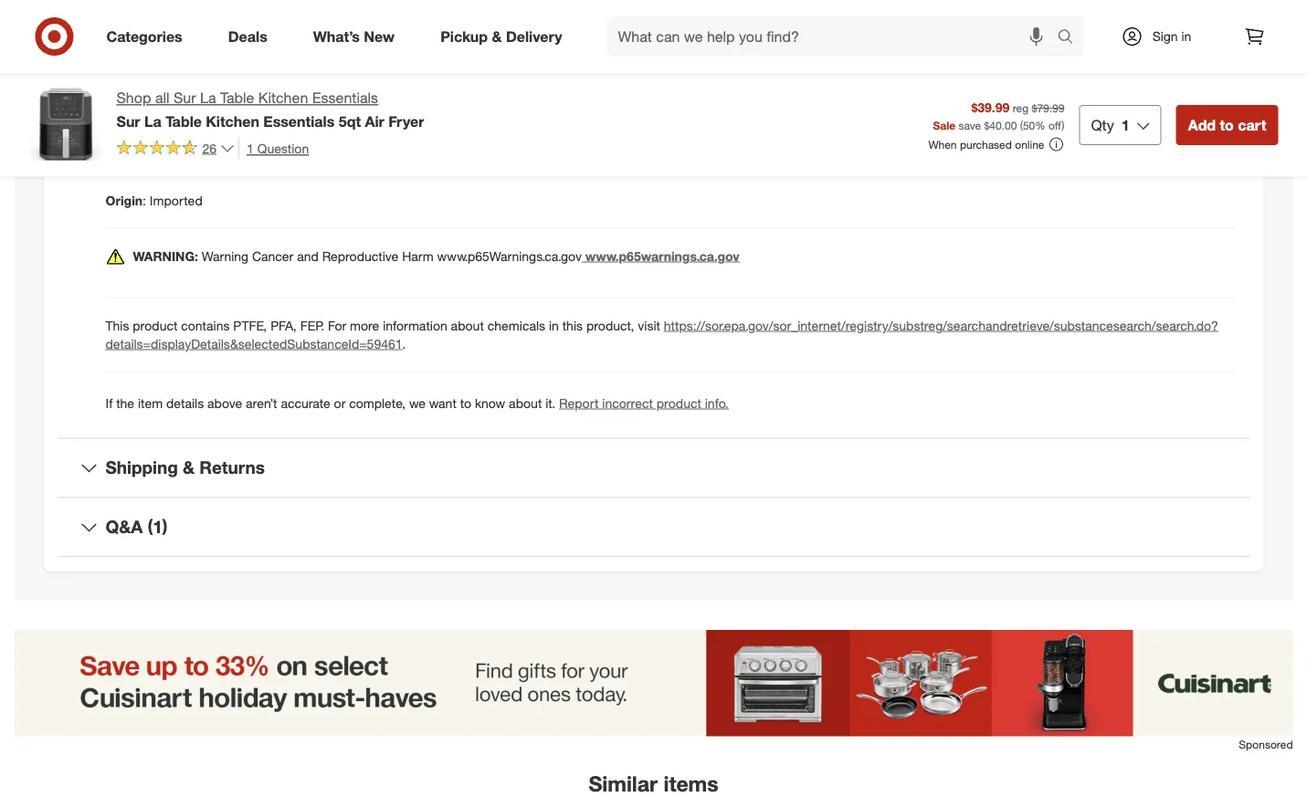 Task type: vqa. For each thing, say whether or not it's contained in the screenshot.
Today's the open
no



Task type: locate. For each thing, give the bounding box(es) containing it.
or
[[334, 395, 346, 411]]

la right all
[[200, 89, 216, 107]]

delivery
[[506, 27, 562, 45]]

more
[[350, 318, 379, 334]]

about left it.
[[509, 395, 542, 411]]

. left the for
[[321, 318, 324, 334]]

https://sor.epa.gov/sor_internet/registry/substreg/searchandretrieve/substancesearch/search.do?
[[664, 318, 1219, 334]]

1 horizontal spatial 1
[[1122, 116, 1130, 134]]

in left this
[[549, 318, 559, 334]]

about left chemicals
[[451, 318, 484, 334]]

0 vertical spatial essentials
[[312, 89, 378, 107]]

26 link
[[116, 138, 235, 160]]

https://sor.epa.gov/sor_internet/registry/substreg/searchandretrieve/substancesearch/search.do? details=displaydetails&selectedsubstanceid=59461 link
[[106, 318, 1219, 352]]

q&a (1) button
[[58, 498, 1249, 557]]

product right this
[[133, 318, 178, 334]]

sur
[[174, 89, 196, 107], [116, 112, 140, 130]]

accurate
[[281, 395, 331, 411]]

0 vertical spatial table
[[220, 89, 254, 107]]

1 question link
[[239, 138, 309, 159]]

returns
[[199, 457, 265, 478]]

to
[[1220, 116, 1234, 134], [460, 395, 472, 411]]

upc
[[106, 81, 133, 97]]

1 horizontal spatial in
[[1182, 28, 1192, 44]]

04-
[[261, 137, 280, 153]]

: left the 072-
[[227, 137, 231, 153]]

kitchen
[[258, 89, 308, 107], [206, 112, 259, 130]]

$79.99
[[1032, 101, 1065, 115]]

)
[[1062, 118, 1065, 132]]

: for imported
[[143, 192, 146, 208]]

0 vertical spatial to
[[1220, 116, 1234, 134]]

pickup & delivery
[[441, 27, 562, 45]]

0 horizontal spatial sur
[[116, 112, 140, 130]]

810115941323
[[140, 81, 225, 97]]

1 vertical spatial 1
[[247, 140, 254, 156]]

online
[[1015, 137, 1045, 151]]

0 horizontal spatial table
[[166, 112, 202, 130]]

& for pickup
[[492, 27, 502, 45]]

1 vertical spatial table
[[166, 112, 202, 130]]

in
[[1182, 28, 1192, 44], [549, 318, 559, 334]]

.
[[321, 318, 324, 334], [403, 336, 406, 352]]

1 left 04-
[[247, 140, 254, 156]]

want
[[429, 395, 457, 411]]

www.p65warnings.ca.gov link
[[582, 248, 740, 264]]

& inside dropdown button
[[183, 457, 195, 478]]

0 vertical spatial in
[[1182, 28, 1192, 44]]

cancer
[[252, 248, 294, 264]]

1 horizontal spatial la
[[200, 89, 216, 107]]

(1)
[[148, 517, 168, 538]]

1 vertical spatial essentials
[[263, 112, 335, 130]]

to right the want
[[460, 395, 472, 411]]

0 horizontal spatial &
[[183, 457, 195, 478]]

0 horizontal spatial about
[[451, 318, 484, 334]]

1 horizontal spatial product
[[657, 395, 702, 411]]

qty
[[1091, 116, 1115, 134]]

and
[[297, 248, 319, 264]]

this
[[563, 318, 583, 334]]

la
[[200, 89, 216, 107], [144, 112, 161, 130]]

&
[[492, 27, 502, 45], [183, 457, 195, 478]]

sur right all
[[174, 89, 196, 107]]

save
[[959, 118, 981, 132]]

1 vertical spatial kitchen
[[206, 112, 259, 130]]

kitchen up 1151
[[258, 89, 308, 107]]

if
[[106, 395, 113, 411]]

0 horizontal spatial la
[[144, 112, 161, 130]]

reg
[[1013, 101, 1029, 115]]

0 horizontal spatial to
[[460, 395, 472, 411]]

q&a (1)
[[106, 517, 168, 538]]

when purchased online
[[929, 137, 1045, 151]]

for
[[328, 318, 346, 334]]

q&a
[[106, 517, 143, 538]]

item
[[106, 137, 133, 153]]

table
[[220, 89, 254, 107], [166, 112, 202, 130]]

0 vertical spatial sur
[[174, 89, 196, 107]]

& for shipping
[[183, 457, 195, 478]]

to right add
[[1220, 116, 1234, 134]]

we
[[409, 395, 426, 411]]

0 horizontal spatial 1
[[247, 140, 254, 156]]

sign
[[1153, 28, 1178, 44]]

0 horizontal spatial product
[[133, 318, 178, 334]]

product
[[133, 318, 178, 334], [657, 395, 702, 411]]

kitchen up the 072-
[[206, 112, 259, 130]]

$
[[984, 118, 990, 132]]

1 horizontal spatial table
[[220, 89, 254, 107]]

$39.99 reg $79.99 sale save $ 40.00 ( 50 % off )
[[933, 99, 1065, 132]]

1151
[[280, 137, 308, 153]]

40.00
[[990, 118, 1017, 132]]

072-
[[234, 137, 261, 153]]

: left 89039437
[[136, 25, 139, 41]]

to inside button
[[1220, 116, 1234, 134]]

. down information
[[403, 336, 406, 352]]

1 right qty
[[1122, 116, 1130, 134]]

1 horizontal spatial to
[[1220, 116, 1234, 134]]

essentials up the 5qt
[[312, 89, 378, 107]]

www.p65warnings.ca.gov
[[437, 248, 582, 264]]

shop all sur la table kitchen essentials sur la table kitchen essentials 5qt air fryer
[[116, 89, 424, 130]]

& right "pickup"
[[492, 27, 502, 45]]

new
[[364, 27, 395, 45]]

1 vertical spatial &
[[183, 457, 195, 478]]

table up the 072-
[[220, 89, 254, 107]]

fryer
[[389, 112, 424, 130]]

contains
[[181, 318, 230, 334]]

la up number
[[144, 112, 161, 130]]

item number (dpci) : 072-04-1151
[[106, 137, 308, 153]]

: left imported
[[143, 192, 146, 208]]

1 horizontal spatial .
[[403, 336, 406, 352]]

this product contains ptfe, pfa, fep .
[[106, 318, 328, 334]]

1 vertical spatial about
[[509, 395, 542, 411]]

warning: warning  cancer and reproductive harm www.p65warnings.ca.gov www.p65warnings.ca.gov
[[133, 248, 740, 264]]

What can we help you find? suggestions appear below search field
[[607, 16, 1062, 57]]

1 vertical spatial in
[[549, 318, 559, 334]]

cart
[[1238, 116, 1267, 134]]

sale
[[933, 118, 956, 132]]

pickup & delivery link
[[425, 16, 585, 57]]

in right sign
[[1182, 28, 1192, 44]]

image of sur la table kitchen essentials 5qt air fryer image
[[29, 88, 102, 161]]

0 vertical spatial .
[[321, 318, 324, 334]]

warning
[[202, 248, 249, 264]]

what's new
[[313, 27, 395, 45]]

sur down 'shop'
[[116, 112, 140, 130]]

aren't
[[246, 395, 277, 411]]

: left all
[[133, 81, 137, 97]]

1 vertical spatial .
[[403, 336, 406, 352]]

0 vertical spatial la
[[200, 89, 216, 107]]

& left 'returns'
[[183, 457, 195, 478]]

product left info.
[[657, 395, 702, 411]]

details
[[166, 395, 204, 411]]

1 horizontal spatial &
[[492, 27, 502, 45]]

0 vertical spatial &
[[492, 27, 502, 45]]

table up 26 link
[[166, 112, 202, 130]]

item
[[138, 395, 163, 411]]

50
[[1023, 118, 1035, 132]]

harm
[[402, 248, 434, 264]]

essentials up 1151
[[263, 112, 335, 130]]

fep
[[300, 318, 321, 334]]



Task type: describe. For each thing, give the bounding box(es) containing it.
incorrect
[[602, 395, 653, 411]]

89039437
[[143, 25, 200, 41]]

visit
[[638, 318, 661, 334]]

pickup
[[441, 27, 488, 45]]

https://sor.epa.gov/sor_internet/registry/substreg/searchandretrieve/substancesearch/search.do? details=displaydetails&selectedsubstanceid=59461
[[106, 318, 1219, 352]]

the
[[116, 395, 134, 411]]

(dpci)
[[188, 137, 227, 153]]

pfa,
[[271, 318, 297, 334]]

5qt
[[339, 112, 361, 130]]

0 vertical spatial 1
[[1122, 116, 1130, 134]]

shipping & returns button
[[58, 439, 1249, 497]]

know
[[475, 395, 505, 411]]

add to cart button
[[1177, 105, 1279, 145]]

categories link
[[91, 16, 205, 57]]

deals link
[[213, 16, 290, 57]]

deals
[[228, 27, 267, 45]]

air
[[365, 112, 384, 130]]

search
[[1049, 29, 1093, 47]]

shop
[[116, 89, 151, 107]]

above
[[207, 395, 242, 411]]

qty 1
[[1091, 116, 1130, 134]]

info.
[[705, 395, 729, 411]]

1 vertical spatial to
[[460, 395, 472, 411]]

0 vertical spatial product
[[133, 318, 178, 334]]

information
[[383, 318, 447, 334]]

advertisement region
[[14, 631, 1293, 737]]

product,
[[586, 318, 634, 334]]

1 vertical spatial la
[[144, 112, 161, 130]]

tcin : 89039437
[[106, 25, 200, 41]]

similar items
[[589, 771, 719, 797]]

0 vertical spatial about
[[451, 318, 484, 334]]

origin
[[106, 192, 143, 208]]

this
[[106, 318, 129, 334]]

: for 89039437
[[136, 25, 139, 41]]

complete,
[[349, 395, 406, 411]]

www.p65warnings.ca.gov
[[585, 248, 740, 264]]

ptfe,
[[233, 318, 267, 334]]

categories
[[106, 27, 182, 45]]

it.
[[546, 395, 556, 411]]

what's
[[313, 27, 360, 45]]

when
[[929, 137, 957, 151]]

1 horizontal spatial about
[[509, 395, 542, 411]]

if the item details above aren't accurate or complete, we want to know about it. report incorrect product info.
[[106, 395, 729, 411]]

0 horizontal spatial .
[[321, 318, 324, 334]]

0 horizontal spatial in
[[549, 318, 559, 334]]

off
[[1049, 118, 1062, 132]]

similar items region
[[14, 631, 1293, 798]]

1 vertical spatial product
[[657, 395, 702, 411]]

(
[[1020, 118, 1023, 132]]

similar
[[589, 771, 658, 797]]

chemicals
[[488, 318, 545, 334]]

imported
[[150, 192, 203, 208]]

sponsored
[[1239, 738, 1293, 752]]

upc : 810115941323
[[106, 81, 225, 97]]

1 horizontal spatial sur
[[174, 89, 196, 107]]

: for 810115941323
[[133, 81, 137, 97]]

number
[[136, 137, 185, 153]]

%
[[1035, 118, 1046, 132]]

search button
[[1049, 16, 1093, 60]]

1 question
[[247, 140, 309, 156]]

sign in
[[1153, 28, 1192, 44]]

0 vertical spatial kitchen
[[258, 89, 308, 107]]

report
[[559, 395, 599, 411]]

add
[[1188, 116, 1216, 134]]

1 vertical spatial sur
[[116, 112, 140, 130]]

shipping & returns
[[106, 457, 265, 478]]

for more information about chemicals in this product, visit
[[328, 318, 661, 334]]

tcin
[[106, 25, 136, 41]]

what's new link
[[298, 16, 418, 57]]

report incorrect product info. button
[[559, 394, 729, 413]]

$39.99
[[972, 99, 1010, 115]]

26
[[202, 140, 217, 156]]

sign in link
[[1106, 16, 1220, 57]]

warning:
[[133, 248, 198, 264]]

reproductive
[[322, 248, 399, 264]]

details=displaydetails&selectedsubstanceid=59461
[[106, 336, 403, 352]]

origin : imported
[[106, 192, 203, 208]]



